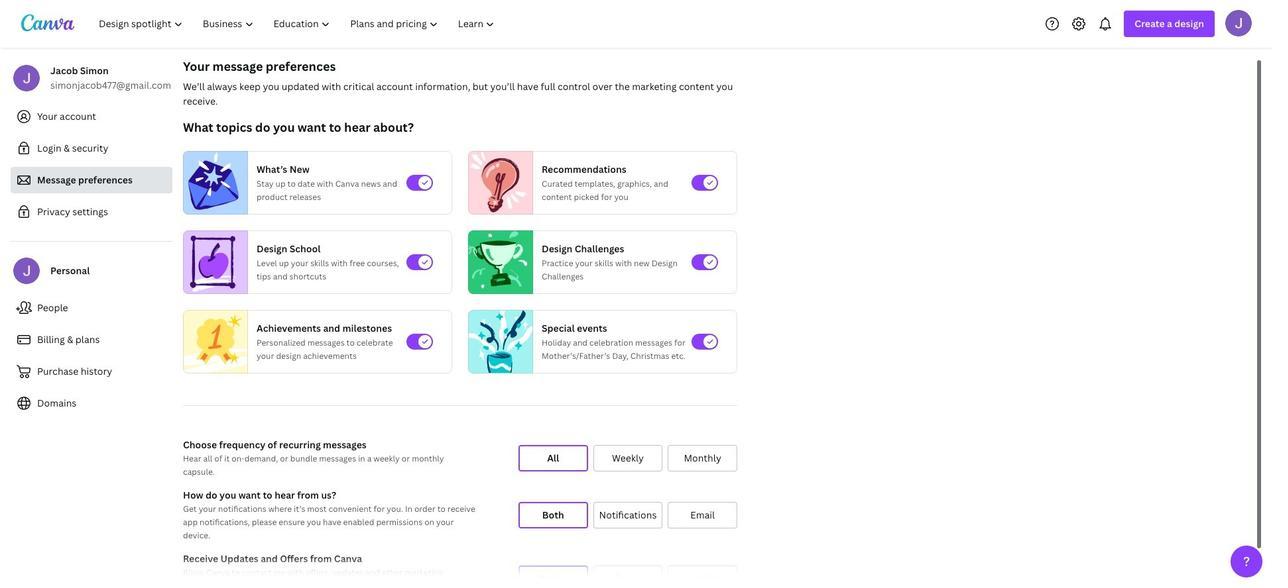 Task type: locate. For each thing, give the bounding box(es) containing it.
None button
[[519, 446, 588, 472], [593, 446, 663, 472], [668, 446, 737, 472], [519, 503, 588, 529], [593, 503, 663, 529], [668, 503, 737, 529], [519, 566, 588, 589], [593, 566, 663, 589], [668, 566, 737, 589], [519, 446, 588, 472], [593, 446, 663, 472], [668, 446, 737, 472], [519, 503, 588, 529], [593, 503, 663, 529], [668, 503, 737, 529], [519, 566, 588, 589], [593, 566, 663, 589], [668, 566, 737, 589]]

topic image
[[184, 151, 242, 215], [469, 151, 527, 215], [184, 231, 242, 294], [469, 231, 527, 294], [184, 307, 247, 377], [469, 307, 533, 377]]



Task type: vqa. For each thing, say whether or not it's contained in the screenshot.
Customize This Template IMAGE
no



Task type: describe. For each thing, give the bounding box(es) containing it.
top level navigation element
[[90, 11, 506, 37]]

jacob simon image
[[1226, 10, 1252, 36]]



